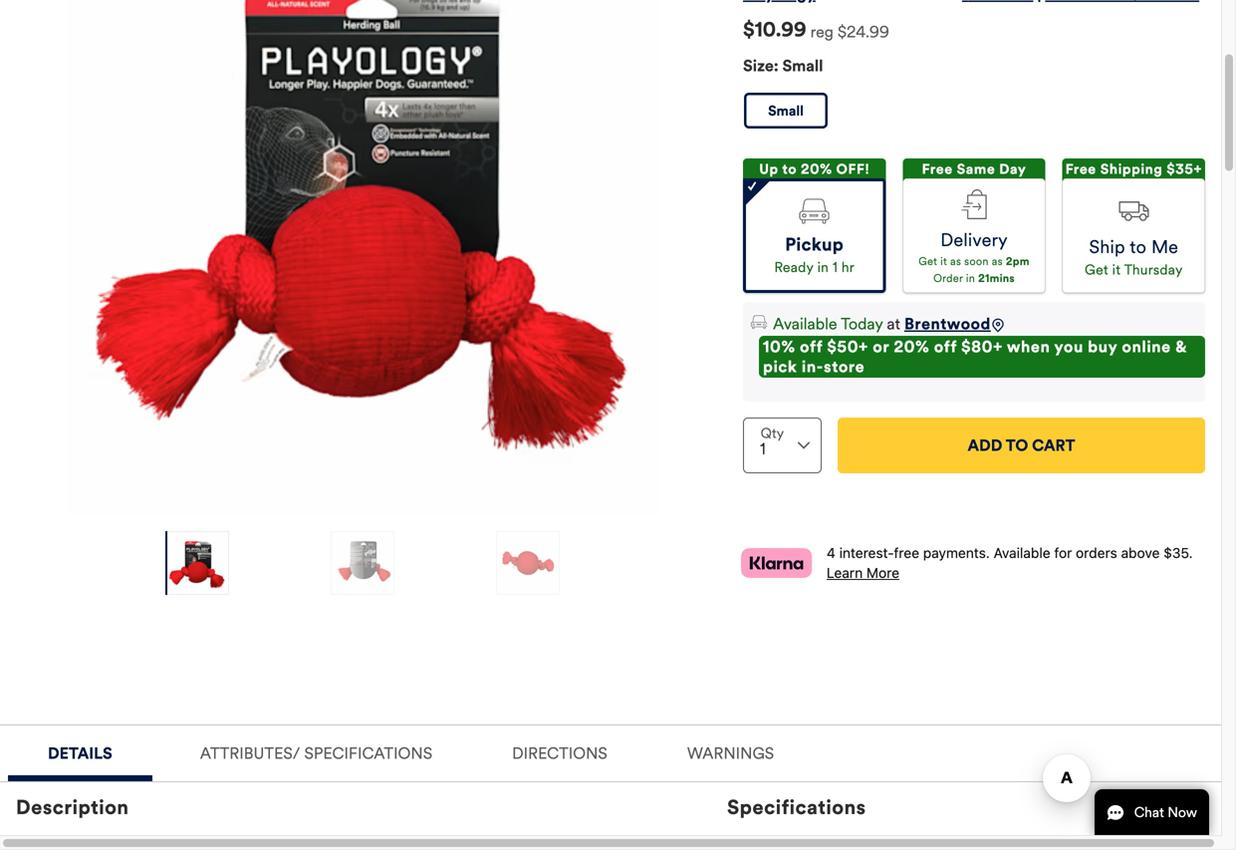 Task type: locate. For each thing, give the bounding box(es) containing it.
osm klarna title image
[[742, 548, 813, 578]]

up to 20% off!
[[760, 160, 870, 178]]

in left 1 at the top right
[[818, 259, 829, 276]]

1 horizontal spatial icon pickup store image
[[800, 199, 830, 224]]

or
[[873, 337, 890, 357]]

in inside pickup ready in 1 hr
[[818, 259, 829, 276]]

0 horizontal spatial off
[[800, 337, 823, 357]]

free for delivery
[[923, 160, 954, 178]]

0 horizontal spatial it
[[941, 255, 948, 268]]

$35+ right shipping
[[1168, 160, 1203, 178]]

pickup
[[786, 234, 844, 256]]

0 vertical spatial small
[[783, 56, 824, 76]]

1 vertical spatial small
[[769, 102, 804, 120]]

get down ship
[[1086, 261, 1109, 279]]

small right :
[[783, 56, 824, 76]]

21mins
[[979, 272, 1016, 285]]

1 horizontal spatial it
[[1113, 261, 1122, 279]]

1 as from the left
[[951, 255, 962, 268]]

you
[[1055, 337, 1084, 357]]

0 vertical spatial to
[[783, 160, 798, 178]]

to for ship
[[1131, 236, 1147, 258]]

attributes/
[[200, 744, 300, 764]]

1 horizontal spatial to
[[1131, 236, 1147, 258]]

interest-
[[840, 545, 895, 561]]

attributes/ specifications
[[200, 744, 433, 764]]

$35+ inside free same day $35+
[[957, 182, 993, 200]]

to for up
[[783, 160, 798, 178]]

20%
[[801, 160, 833, 178], [894, 337, 930, 357]]

1 horizontal spatial off
[[935, 337, 958, 357]]

icon pickup store image up pickup
[[800, 199, 830, 224]]

0 horizontal spatial free
[[923, 160, 954, 178]]

available left for on the right
[[994, 545, 1051, 561]]

2 free from the left
[[1066, 160, 1097, 178]]

off down the "brentwood"
[[935, 337, 958, 357]]

0 horizontal spatial $35+
[[957, 182, 993, 200]]

1 vertical spatial $35+
[[957, 182, 993, 200]]

payments.
[[924, 545, 991, 561]]

available
[[773, 314, 838, 334], [994, 545, 1051, 561]]

when
[[1008, 337, 1051, 357]]

0 horizontal spatial available
[[773, 314, 838, 334]]

small down size : small
[[769, 102, 804, 120]]

2pm
[[1007, 255, 1030, 268]]

0 horizontal spatial as
[[951, 255, 962, 268]]

to left me
[[1131, 236, 1147, 258]]

off right 10% at the right top of the page
[[800, 337, 823, 357]]

small
[[783, 56, 824, 76], [769, 102, 804, 120]]

free left shipping
[[1066, 160, 1097, 178]]

0 horizontal spatial 20%
[[801, 160, 833, 178]]

up
[[760, 160, 779, 178]]

size : small
[[744, 56, 824, 76]]

it
[[941, 255, 948, 268], [1113, 261, 1122, 279]]

cart
[[1033, 436, 1076, 456]]

orders
[[1077, 545, 1118, 561]]

warnings button
[[656, 726, 807, 776]]

option group
[[744, 159, 1206, 293]]

description
[[16, 796, 129, 820]]

0 horizontal spatial to
[[783, 160, 798, 178]]

day
[[1000, 160, 1027, 178]]

0 horizontal spatial get
[[919, 255, 938, 268]]

to right up
[[783, 160, 798, 178]]

1 horizontal spatial available
[[994, 545, 1051, 561]]

to
[[783, 160, 798, 178], [1131, 236, 1147, 258]]

it inside delivery get it as soon as 2pm order in 21mins
[[941, 255, 948, 268]]

add
[[968, 436, 1003, 456]]

to inside ship to me get it thursday
[[1131, 236, 1147, 258]]

1 horizontal spatial in
[[967, 272, 976, 285]]

size
[[744, 56, 774, 76]]

1 horizontal spatial as
[[992, 255, 1004, 268]]

product details tab list
[[0, 725, 1222, 850]]

at
[[887, 314, 901, 334]]

20% down at
[[894, 337, 930, 357]]

it up order
[[941, 255, 948, 268]]

as up 21mins
[[992, 255, 1004, 268]]

get
[[919, 255, 938, 268], [1086, 261, 1109, 279]]

free inside free same day $35+
[[923, 160, 954, 178]]

free same day $35+
[[923, 160, 1027, 200]]

as up order
[[951, 255, 962, 268]]

directions
[[512, 744, 608, 764]]

details button
[[8, 726, 152, 776]]

$35+
[[1168, 160, 1203, 178], [957, 182, 993, 200]]

delivery-method-Pickup-Ready in 1 hr radio
[[744, 178, 886, 293]]

20% left off!
[[801, 160, 833, 178]]

playology plush herding beef ball dog toy, small - thumbnail-1 image
[[166, 531, 228, 595]]

0 horizontal spatial in
[[818, 259, 829, 276]]

4
[[827, 545, 836, 561]]

1 vertical spatial 20%
[[894, 337, 930, 357]]

icon pickup store image inside delivery-method-pickup-ready in 1 hr radio
[[800, 199, 830, 224]]

in
[[818, 259, 829, 276], [967, 272, 976, 285]]

1 free from the left
[[923, 160, 954, 178]]

free
[[923, 160, 954, 178], [1066, 160, 1097, 178]]

free shipping $35+
[[1066, 160, 1203, 178]]

delivery-method-Ship to Me-Get it Thursday radio
[[1063, 178, 1206, 293]]

1 horizontal spatial get
[[1086, 261, 1109, 279]]

icon pickup store image
[[800, 199, 830, 224], [752, 313, 768, 331]]

available up 10% at the right top of the page
[[773, 314, 838, 334]]

for
[[1055, 545, 1073, 561]]

icon carat down image
[[798, 442, 810, 449]]

$35.
[[1164, 545, 1194, 561]]

0 vertical spatial icon pickup store image
[[800, 199, 830, 224]]

1 horizontal spatial 20%
[[894, 337, 930, 357]]

details
[[48, 744, 112, 764]]

icon pickup store image up 10% at the right top of the page
[[752, 313, 768, 331]]

small inside radio
[[769, 102, 804, 120]]

free left same
[[923, 160, 954, 178]]

1 horizontal spatial free
[[1066, 160, 1097, 178]]

1 vertical spatial icon pickup store image
[[752, 313, 768, 331]]

brentwood button
[[905, 312, 992, 336]]

pick
[[764, 357, 798, 377]]

off!
[[837, 160, 870, 178]]

1 vertical spatial to
[[1131, 236, 1147, 258]]

delivery-method-Delivery-[object Object] radio
[[903, 178, 1046, 293]]

free for ship to me
[[1066, 160, 1097, 178]]

pickup ready in 1 hr
[[775, 234, 855, 276]]

get up order
[[919, 255, 938, 268]]

0 vertical spatial 20%
[[801, 160, 833, 178]]

:
[[774, 56, 779, 76]]

reg
[[811, 22, 834, 42]]

specifications
[[305, 744, 433, 764]]

$35+ down same
[[957, 182, 993, 200]]

in down 'soon'
[[967, 272, 976, 285]]

available inside 4 interest-free payments. available for orders above $35. learn more
[[994, 545, 1051, 561]]

soon
[[965, 255, 989, 268]]

as
[[951, 255, 962, 268], [992, 255, 1004, 268]]

warnings
[[688, 744, 775, 764]]

more
[[867, 565, 900, 581]]

shipping
[[1101, 160, 1164, 178]]

playology plush herding beef ball dog toy, small - thumbnail-3 image
[[497, 531, 559, 595]]

1 horizontal spatial $35+
[[1168, 160, 1203, 178]]

0 horizontal spatial icon pickup store image
[[752, 313, 768, 331]]

it down ship
[[1113, 261, 1122, 279]]

order
[[934, 272, 964, 285]]

icon pickup store image for pickup
[[800, 199, 830, 224]]

get inside delivery get it as soon as 2pm order in 21mins
[[919, 255, 938, 268]]

1 vertical spatial available
[[994, 545, 1051, 561]]

option group containing delivery
[[744, 159, 1206, 293]]

1 off from the left
[[800, 337, 823, 357]]

free
[[895, 545, 920, 561]]

off
[[800, 337, 823, 357], [935, 337, 958, 357]]



Task type: describe. For each thing, give the bounding box(es) containing it.
same
[[958, 160, 996, 178]]

thursday
[[1125, 261, 1184, 279]]

2 as from the left
[[992, 255, 1004, 268]]

specifications
[[728, 796, 867, 820]]

&
[[1176, 337, 1188, 357]]

playology plush herding beef ball dog toy, small - carousel image #1 image
[[47, 0, 681, 516]]

available today at brentwood
[[773, 314, 992, 334]]

ship
[[1090, 236, 1126, 258]]

2 off from the left
[[935, 337, 958, 357]]

playology plush herding beef ball dog toy, small - thumbnail-2 image
[[332, 531, 394, 595]]

online
[[1123, 337, 1172, 357]]

get inside ship to me get it thursday
[[1086, 261, 1109, 279]]

0 vertical spatial $35+
[[1168, 160, 1203, 178]]

learn
[[827, 565, 863, 581]]

above
[[1122, 545, 1161, 561]]

today
[[841, 314, 883, 334]]

buy
[[1089, 337, 1118, 357]]

1
[[833, 259, 838, 276]]

$50+
[[828, 337, 869, 357]]

$10.99 reg $24.99
[[744, 18, 890, 42]]

add to cart
[[968, 436, 1076, 456]]

$80+
[[962, 337, 1004, 357]]

variation-Small radio
[[745, 93, 828, 129]]

in inside delivery get it as soon as 2pm order in 21mins
[[967, 272, 976, 285]]

hr
[[842, 259, 855, 276]]

icon check success 4 image
[[748, 181, 757, 191]]

20% inside option group
[[801, 160, 833, 178]]

4 interest-free payments. available for orders above $35. learn more
[[827, 545, 1194, 581]]

ready
[[775, 259, 814, 276]]

$10.99
[[744, 18, 807, 42]]

10% off $50+ or 20% off $80+ when you buy online & pick in-store
[[764, 337, 1188, 377]]

20% inside 10% off $50+ or 20% off $80+ when you buy online & pick in-store
[[894, 337, 930, 357]]

to
[[1006, 436, 1029, 456]]

delivery get it as soon as 2pm order in 21mins
[[919, 229, 1030, 285]]

icon pickup store image for available today
[[752, 313, 768, 331]]

0 vertical spatial available
[[773, 314, 838, 334]]

icon delivery pin image
[[992, 318, 1006, 332]]

it inside ship to me get it thursday
[[1113, 261, 1122, 279]]

$24.99
[[838, 22, 890, 42]]

ship to me get it thursday
[[1086, 236, 1184, 279]]

attributes/ specifications button
[[168, 726, 465, 776]]

directions button
[[481, 726, 640, 776]]

store
[[824, 357, 866, 377]]

brentwood
[[905, 314, 992, 334]]

add to cart button
[[838, 418, 1206, 474]]

10%
[[764, 337, 796, 357]]

in-
[[802, 357, 824, 377]]

me
[[1152, 236, 1179, 258]]

delivery
[[941, 229, 1009, 251]]

learn more button
[[827, 565, 900, 581]]



Task type: vqa. For each thing, say whether or not it's contained in the screenshot.
'There are no veterinary brand names for prednisone tablets. There are multiple human brand names including Mericorten, Deltasone, and Sterapred.'
no



